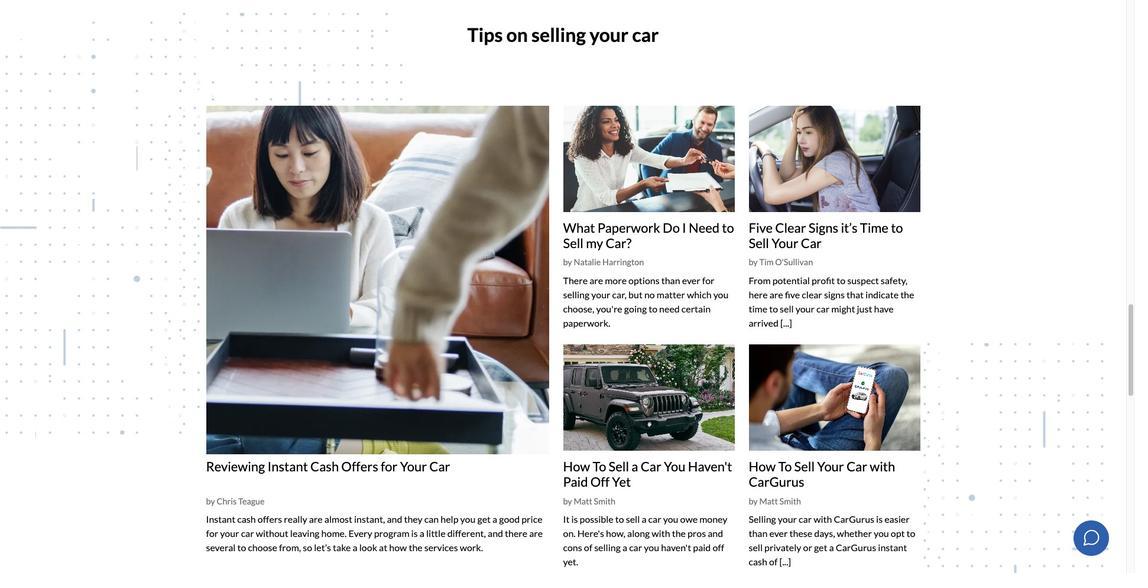 Task type: vqa. For each thing, say whether or not it's contained in the screenshot.
selling to the middle
yes



Task type: locate. For each thing, give the bounding box(es) containing it.
1 vertical spatial of
[[770, 557, 778, 568]]

0 vertical spatial cargurus
[[749, 475, 805, 491]]

from
[[749, 275, 771, 286]]

selling your car with cargurus is easier than ever these days, whether you opt to sell privately or get a cargurus instant cash of [...]
[[749, 514, 916, 568]]

get right "or"
[[815, 543, 828, 554]]

selling down there
[[564, 289, 590, 301]]

are up leaving
[[309, 514, 323, 526]]

off
[[713, 543, 725, 554]]

sell inside five clear signs it's time to sell your car
[[749, 236, 770, 251]]

0 horizontal spatial by matt smith
[[564, 497, 616, 507]]

by matt smith up possible
[[564, 497, 616, 507]]

a right yet
[[632, 459, 639, 475]]

the inside it is possible to sell a car you owe money on. here's how, along with the pros and cons of selling a car you haven't paid off yet.
[[672, 529, 686, 540]]

1 horizontal spatial your
[[772, 236, 799, 251]]

are down price
[[530, 529, 543, 540]]

along
[[628, 529, 650, 540]]

1 to from the left
[[593, 459, 607, 475]]

your inside five clear signs it's time to sell your car
[[772, 236, 799, 251]]

almost
[[325, 514, 353, 526]]

cargurus
[[749, 475, 805, 491], [835, 514, 875, 526], [836, 543, 877, 554]]

a left look
[[353, 543, 358, 554]]

that
[[847, 289, 864, 301]]

1 vertical spatial with
[[814, 514, 833, 526]]

are left 'five'
[[770, 289, 784, 301]]

program
[[374, 529, 410, 540]]

1 how from the left
[[564, 459, 591, 475]]

2 matt from the left
[[760, 497, 778, 507]]

more
[[605, 275, 627, 286]]

sell inside it is possible to sell a car you owe money on. here's how, along with the pros and cons of selling a car you haven't paid off yet.
[[626, 514, 640, 526]]

0 horizontal spatial with
[[652, 529, 671, 540]]

1 horizontal spatial ever
[[770, 529, 788, 540]]

sell inside from potential profit to suspect safety, here are five clear signs that indicate the time to sell your car might just have arrived [...]
[[780, 304, 794, 315]]

possible
[[580, 514, 614, 526]]

five
[[749, 220, 773, 236]]

0 horizontal spatial how
[[564, 459, 591, 475]]

car inside how to sell your car with cargurus
[[847, 459, 868, 475]]

[...] down privately
[[780, 557, 792, 568]]

you left opt
[[874, 529, 890, 540]]

0 vertical spatial of
[[584, 543, 593, 554]]

2 horizontal spatial your
[[818, 459, 845, 475]]

0 horizontal spatial of
[[584, 543, 593, 554]]

of down here's
[[584, 543, 593, 554]]

with up days,
[[814, 514, 833, 526]]

is
[[572, 514, 578, 526], [877, 514, 883, 526], [412, 529, 418, 540]]

0 horizontal spatial smith
[[594, 497, 616, 507]]

by natalie harrington
[[564, 258, 644, 268]]

to for your
[[779, 459, 792, 475]]

0 vertical spatial cash
[[237, 514, 256, 526]]

clear
[[776, 220, 807, 236]]

car,
[[613, 289, 627, 301]]

and
[[387, 514, 403, 526], [488, 529, 503, 540], [708, 529, 724, 540]]

1 horizontal spatial to
[[779, 459, 792, 475]]

have
[[875, 304, 894, 315]]

cargurus up selling
[[749, 475, 805, 491]]

2 to from the left
[[779, 459, 792, 475]]

cash
[[311, 459, 339, 475]]

1 horizontal spatial smith
[[780, 497, 802, 507]]

1 horizontal spatial get
[[815, 543, 828, 554]]

than inside selling your car with cargurus is easier than ever these days, whether you opt to sell privately or get a cargurus instant cash of [...]
[[749, 529, 768, 540]]

1 vertical spatial get
[[815, 543, 828, 554]]

0 horizontal spatial the
[[409, 543, 423, 554]]

there
[[564, 275, 588, 286]]

1 horizontal spatial for
[[381, 459, 398, 475]]

0 vertical spatial get
[[478, 514, 491, 526]]

1 vertical spatial ever
[[770, 529, 788, 540]]

1 horizontal spatial by matt smith
[[749, 497, 802, 507]]

sell inside what paperwork do i need to sell my car?
[[564, 236, 584, 251]]

to inside how to sell your car with cargurus
[[779, 459, 792, 475]]

1 horizontal spatial with
[[814, 514, 833, 526]]

0 horizontal spatial get
[[478, 514, 491, 526]]

cash down privately
[[749, 557, 768, 568]]

you inside the there are more options than ever for selling your car, but no matter which you choose, you're going to need certain paperwork.
[[714, 289, 729, 301]]

get
[[478, 514, 491, 526], [815, 543, 828, 554]]

1 vertical spatial sell
[[626, 514, 640, 526]]

ever up privately
[[770, 529, 788, 540]]

instant down chris
[[206, 514, 236, 526]]

0 horizontal spatial than
[[662, 275, 681, 286]]

1 horizontal spatial how
[[749, 459, 776, 475]]

sell
[[564, 236, 584, 251], [749, 236, 770, 251], [609, 459, 630, 475], [795, 459, 815, 475]]

for up which
[[703, 275, 715, 286]]

1 vertical spatial than
[[749, 529, 768, 540]]

1 horizontal spatial cash
[[749, 557, 768, 568]]

ever up which
[[683, 275, 701, 286]]

2 vertical spatial the
[[409, 543, 423, 554]]

matt
[[574, 497, 593, 507], [760, 497, 778, 507]]

to inside how to sell a car you haven't paid off yet
[[593, 459, 607, 475]]

0 horizontal spatial cash
[[237, 514, 256, 526]]

how for how to sell your car with cargurus
[[749, 459, 776, 475]]

the up the haven't at the right bottom
[[672, 529, 686, 540]]

get up different,
[[478, 514, 491, 526]]

2 horizontal spatial the
[[901, 289, 915, 301]]

how to sell your car with cargurus image
[[749, 345, 921, 451]]

is left easier
[[877, 514, 883, 526]]

with inside selling your car with cargurus is easier than ever these days, whether you opt to sell privately or get a cargurus instant cash of [...]
[[814, 514, 833, 526]]

haven't
[[689, 459, 733, 475]]

and down 'money'
[[708, 529, 724, 540]]

sell up along at the right bottom
[[626, 514, 640, 526]]

0 vertical spatial [...]
[[781, 318, 793, 329]]

2 horizontal spatial for
[[703, 275, 715, 286]]

reviewing instant cash offers for your car link
[[206, 459, 451, 475]]

1 vertical spatial for
[[381, 459, 398, 475]]

time
[[749, 304, 768, 315]]

2 vertical spatial selling
[[595, 543, 621, 554]]

matter
[[657, 289, 686, 301]]

how for how to sell a car you haven't paid off yet
[[564, 459, 591, 475]]

how to sell your car with cargurus
[[749, 459, 896, 491]]

a down days,
[[830, 543, 835, 554]]

how right haven't
[[749, 459, 776, 475]]

your inside how to sell your car with cargurus
[[818, 459, 845, 475]]

car
[[802, 236, 822, 251], [430, 459, 451, 475], [641, 459, 662, 475], [847, 459, 868, 475]]

need
[[689, 220, 720, 236]]

your
[[590, 23, 629, 46], [592, 289, 611, 301], [796, 304, 815, 315], [778, 514, 798, 526], [220, 529, 239, 540]]

by left chris
[[206, 497, 215, 507]]

0 horizontal spatial to
[[593, 459, 607, 475]]

cargurus up "whether"
[[835, 514, 875, 526]]

1 horizontal spatial is
[[572, 514, 578, 526]]

the
[[901, 289, 915, 301], [672, 529, 686, 540], [409, 543, 423, 554]]

harrington
[[603, 258, 644, 268]]

with up easier
[[870, 459, 896, 475]]

are inside from potential profit to suspect safety, here are five clear signs that indicate the time to sell your car might just have arrived [...]
[[770, 289, 784, 301]]

0 vertical spatial with
[[870, 459, 896, 475]]

smith up these
[[780, 497, 802, 507]]

is right the it
[[572, 514, 578, 526]]

1 horizontal spatial the
[[672, 529, 686, 540]]

1 horizontal spatial and
[[488, 529, 503, 540]]

get inside instant cash offers really are almost instant, and they can help you get a good price for your car without leaving home. every program is a little different, and there are several to choose from, so let's take a look at how the services work.
[[478, 514, 491, 526]]

instant left cash
[[268, 459, 308, 475]]

0 horizontal spatial your
[[400, 459, 427, 475]]

to inside it is possible to sell a car you owe money on. here's how, along with the pros and cons of selling a car you haven't paid off yet.
[[616, 514, 625, 526]]

0 horizontal spatial ever
[[683, 275, 701, 286]]

you right which
[[714, 289, 729, 301]]

1 horizontal spatial than
[[749, 529, 768, 540]]

0 vertical spatial sell
[[780, 304, 794, 315]]

sell down 'five'
[[780, 304, 794, 315]]

by matt smith up selling
[[749, 497, 802, 507]]

1 vertical spatial cargurus
[[835, 514, 875, 526]]

cargurus down "whether"
[[836, 543, 877, 554]]

to inside five clear signs it's time to sell your car
[[892, 220, 904, 236]]

1 horizontal spatial of
[[770, 557, 778, 568]]

the down safety,
[[901, 289, 915, 301]]

2 horizontal spatial and
[[708, 529, 724, 540]]

than
[[662, 275, 681, 286], [749, 529, 768, 540]]

0 horizontal spatial for
[[206, 529, 218, 540]]

2 horizontal spatial is
[[877, 514, 883, 526]]

how to sell a car you haven't paid off yet link
[[564, 459, 733, 491]]

0 vertical spatial ever
[[683, 275, 701, 286]]

1 horizontal spatial instant
[[268, 459, 308, 475]]

0 vertical spatial selling
[[532, 23, 586, 46]]

a down the how,
[[623, 543, 628, 554]]

for
[[703, 275, 715, 286], [381, 459, 398, 475], [206, 529, 218, 540]]

sell
[[780, 304, 794, 315], [626, 514, 640, 526], [749, 543, 763, 554]]

of inside it is possible to sell a car you owe money on. here's how, along with the pros and cons of selling a car you haven't paid off yet.
[[584, 543, 593, 554]]

work.
[[460, 543, 483, 554]]

cash down teague
[[237, 514, 256, 526]]

to
[[593, 459, 607, 475], [779, 459, 792, 475]]

a inside selling your car with cargurus is easier than ever these days, whether you opt to sell privately or get a cargurus instant cash of [...]
[[830, 543, 835, 554]]

indicate
[[866, 289, 899, 301]]

five clear signs it's time to sell your car image
[[749, 106, 921, 212]]

home.
[[322, 529, 347, 540]]

2 horizontal spatial with
[[870, 459, 896, 475]]

five clear signs it's time to sell your car
[[749, 220, 904, 251]]

2 horizontal spatial sell
[[780, 304, 794, 315]]

1 vertical spatial selling
[[564, 289, 590, 301]]

matt up selling
[[760, 497, 778, 507]]

1 smith from the left
[[594, 497, 616, 507]]

1 vertical spatial [...]
[[780, 557, 792, 568]]

0 vertical spatial the
[[901, 289, 915, 301]]

how
[[564, 459, 591, 475], [749, 459, 776, 475]]

and up program
[[387, 514, 403, 526]]

for up several
[[206, 529, 218, 540]]

car inside how to sell a car you haven't paid off yet
[[641, 459, 662, 475]]

for right "offers"
[[381, 459, 398, 475]]

you up different,
[[461, 514, 476, 526]]

smith down 'off'
[[594, 497, 616, 507]]

selling right on in the top left of the page
[[532, 23, 586, 46]]

the right how
[[409, 543, 423, 554]]

how left 'off'
[[564, 459, 591, 475]]

matt down paid
[[574, 497, 593, 507]]

0 horizontal spatial and
[[387, 514, 403, 526]]

are
[[590, 275, 604, 286], [770, 289, 784, 301], [309, 514, 323, 526], [530, 529, 543, 540]]

1 vertical spatial cash
[[749, 557, 768, 568]]

2 vertical spatial for
[[206, 529, 218, 540]]

how inside how to sell your car with cargurus
[[749, 459, 776, 475]]

0 horizontal spatial matt
[[574, 497, 593, 507]]

ever
[[683, 275, 701, 286], [770, 529, 788, 540]]

to
[[723, 220, 735, 236], [892, 220, 904, 236], [837, 275, 846, 286], [649, 304, 658, 315], [770, 304, 779, 315], [616, 514, 625, 526], [907, 529, 916, 540], [237, 543, 246, 554]]

[...] right arrived
[[781, 318, 793, 329]]

how to sell a car you haven't paid off yet image
[[564, 345, 735, 451]]

1 horizontal spatial sell
[[749, 543, 763, 554]]

you down along at the right bottom
[[644, 543, 660, 554]]

reviewing instant cash offers for your car image
[[172, 71, 584, 490]]

a
[[632, 459, 639, 475], [493, 514, 498, 526], [642, 514, 647, 526], [420, 529, 425, 540], [353, 543, 358, 554], [623, 543, 628, 554], [830, 543, 835, 554]]

different,
[[448, 529, 486, 540]]

what paperwork do i need to sell my car? link
[[564, 220, 735, 251]]

0 horizontal spatial is
[[412, 529, 418, 540]]

selling inside the there are more options than ever for selling your car, but no matter which you choose, you're going to need certain paperwork.
[[564, 289, 590, 301]]

o'sullivan
[[776, 258, 814, 268]]

with up the haven't at the right bottom
[[652, 529, 671, 540]]

chris
[[217, 497, 237, 507]]

of down privately
[[770, 557, 778, 568]]

0 horizontal spatial instant
[[206, 514, 236, 526]]

they
[[404, 514, 423, 526]]

you inside instant cash offers really are almost instant, and they can help you get a good price for your car without leaving home. every program is a little different, and there are several to choose from, so let's take a look at how the services work.
[[461, 514, 476, 526]]

by up the it
[[564, 497, 573, 507]]

by matt smith
[[564, 497, 616, 507], [749, 497, 802, 507]]

the inside from potential profit to suspect safety, here are five clear signs that indicate the time to sell your car might just have arrived [...]
[[901, 289, 915, 301]]

0 vertical spatial for
[[703, 275, 715, 286]]

instant,
[[354, 514, 385, 526]]

arrived
[[749, 318, 779, 329]]

tips
[[468, 23, 503, 46]]

selling down the how,
[[595, 543, 621, 554]]

than down selling
[[749, 529, 768, 540]]

0 vertical spatial than
[[662, 275, 681, 286]]

[...]
[[781, 318, 793, 329], [780, 557, 792, 568]]

1 horizontal spatial matt
[[760, 497, 778, 507]]

2 how from the left
[[749, 459, 776, 475]]

1 vertical spatial instant
[[206, 514, 236, 526]]

1 vertical spatial the
[[672, 529, 686, 540]]

is down they
[[412, 529, 418, 540]]

1 matt from the left
[[574, 497, 593, 507]]

let's
[[314, 543, 331, 554]]

sell left privately
[[749, 543, 763, 554]]

it
[[564, 514, 570, 526]]

but
[[629, 289, 643, 301]]

get inside selling your car with cargurus is easier than ever these days, whether you opt to sell privately or get a cargurus instant cash of [...]
[[815, 543, 828, 554]]

without
[[256, 529, 289, 540]]

look
[[360, 543, 377, 554]]

2 vertical spatial sell
[[749, 543, 763, 554]]

need
[[660, 304, 680, 315]]

than up 'matter'
[[662, 275, 681, 286]]

2 vertical spatial with
[[652, 529, 671, 540]]

2 by matt smith from the left
[[749, 497, 802, 507]]

how inside how to sell a car you haven't paid off yet
[[564, 459, 591, 475]]

you
[[714, 289, 729, 301], [461, 514, 476, 526], [664, 514, 679, 526], [874, 529, 890, 540], [644, 543, 660, 554]]

whether
[[838, 529, 873, 540]]

easier
[[885, 514, 910, 526]]

and down the good
[[488, 529, 503, 540]]

are down by natalie harrington
[[590, 275, 604, 286]]

yet
[[613, 475, 631, 491]]

is inside instant cash offers really are almost instant, and they can help you get a good price for your car without leaving home. every program is a little different, and there are several to choose from, so let's take a look at how the services work.
[[412, 529, 418, 540]]

for inside instant cash offers really are almost instant, and they can help you get a good price for your car without leaving home. every program is a little different, and there are several to choose from, so let's take a look at how the services work.
[[206, 529, 218, 540]]

0 vertical spatial instant
[[268, 459, 308, 475]]

0 horizontal spatial sell
[[626, 514, 640, 526]]



Task type: describe. For each thing, give the bounding box(es) containing it.
opt
[[891, 529, 906, 540]]

you inside selling your car with cargurus is easier than ever these days, whether you opt to sell privately or get a cargurus instant cash of [...]
[[874, 529, 890, 540]]

or
[[804, 543, 813, 554]]

cash inside selling your car with cargurus is easier than ever these days, whether you opt to sell privately or get a cargurus instant cash of [...]
[[749, 557, 768, 568]]

a left little on the bottom of the page
[[420, 529, 425, 540]]

to for a
[[593, 459, 607, 475]]

on
[[507, 23, 528, 46]]

with inside it is possible to sell a car you owe money on. here's how, along with the pros and cons of selling a car you haven't paid off yet.
[[652, 529, 671, 540]]

offers
[[342, 459, 378, 475]]

paperwork
[[598, 220, 661, 236]]

sell inside selling your car with cargurus is easier than ever these days, whether you opt to sell privately or get a cargurus instant cash of [...]
[[749, 543, 763, 554]]

selling inside it is possible to sell a car you owe money on. here's how, along with the pros and cons of selling a car you haven't paid off yet.
[[595, 543, 621, 554]]

by up selling
[[749, 497, 758, 507]]

from potential profit to suspect safety, here are five clear signs that indicate the time to sell your car might just have arrived [...]
[[749, 275, 915, 329]]

these
[[790, 529, 813, 540]]

is inside selling your car with cargurus is easier than ever these days, whether you opt to sell privately or get a cargurus instant cash of [...]
[[877, 514, 883, 526]]

signs
[[809, 220, 839, 236]]

here
[[749, 289, 768, 301]]

there are more options than ever for selling your car, but no matter which you choose, you're going to need certain paperwork.
[[564, 275, 729, 329]]

good
[[500, 514, 520, 526]]

every
[[349, 529, 373, 540]]

by tim o'sullivan
[[749, 258, 814, 268]]

safety,
[[881, 275, 908, 286]]

2 vertical spatial cargurus
[[836, 543, 877, 554]]

off
[[591, 475, 610, 491]]

car inside selling your car with cargurus is easier than ever these days, whether you opt to sell privately or get a cargurus instant cash of [...]
[[799, 514, 812, 526]]

several
[[206, 543, 236, 554]]

your inside the there are more options than ever for selling your car, but no matter which you choose, you're going to need certain paperwork.
[[592, 289, 611, 301]]

by left natalie
[[564, 258, 573, 268]]

a inside how to sell a car you haven't paid off yet
[[632, 459, 639, 475]]

potential
[[773, 275, 810, 286]]

by left tim
[[749, 258, 758, 268]]

going
[[625, 304, 647, 315]]

ever inside selling your car with cargurus is easier than ever these days, whether you opt to sell privately or get a cargurus instant cash of [...]
[[770, 529, 788, 540]]

for inside the there are more options than ever for selling your car, but no matter which you choose, you're going to need certain paperwork.
[[703, 275, 715, 286]]

sell inside how to sell a car you haven't paid off yet
[[609, 459, 630, 475]]

time
[[861, 220, 889, 236]]

cash inside instant cash offers really are almost instant, and they can help you get a good price for your car without leaving home. every program is a little different, and there are several to choose from, so let's take a look at how the services work.
[[237, 514, 256, 526]]

open chat window image
[[1083, 529, 1102, 548]]

there
[[505, 529, 528, 540]]

suspect
[[848, 275, 880, 286]]

the inside instant cash offers really are almost instant, and they can help you get a good price for your car without leaving home. every program is a little different, and there are several to choose from, so let's take a look at how the services work.
[[409, 543, 423, 554]]

paperwork.
[[564, 318, 611, 329]]

haven't
[[662, 543, 692, 554]]

here's
[[578, 529, 605, 540]]

yet.
[[564, 557, 579, 568]]

how to sell your car with cargurus link
[[749, 459, 896, 491]]

than inside the there are more options than ever for selling your car, but no matter which you choose, you're going to need certain paperwork.
[[662, 275, 681, 286]]

reviewing
[[206, 459, 265, 475]]

little
[[427, 529, 446, 540]]

[...] inside from potential profit to suspect safety, here are five clear signs that indicate the time to sell your car might just have arrived [...]
[[781, 318, 793, 329]]

to inside the there are more options than ever for selling your car, but no matter which you choose, you're going to need certain paperwork.
[[649, 304, 658, 315]]

a left the good
[[493, 514, 498, 526]]

by chris teague
[[206, 497, 265, 507]]

how,
[[606, 529, 626, 540]]

certain
[[682, 304, 711, 315]]

natalie
[[574, 258, 601, 268]]

leaving
[[290, 529, 320, 540]]

your inside instant cash offers really are almost instant, and they can help you get a good price for your car without leaving home. every program is a little different, and there are several to choose from, so let's take a look at how the services work.
[[220, 529, 239, 540]]

1 by matt smith from the left
[[564, 497, 616, 507]]

at
[[379, 543, 388, 554]]

so
[[303, 543, 312, 554]]

i
[[683, 220, 687, 236]]

teague
[[238, 497, 265, 507]]

offers
[[258, 514, 282, 526]]

what paperwork do i need to sell my car?
[[564, 220, 735, 251]]

services
[[425, 543, 458, 554]]

instant inside instant cash offers really are almost instant, and they can help you get a good price for your car without leaving home. every program is a little different, and there are several to choose from, so let's take a look at how the services work.
[[206, 514, 236, 526]]

a up along at the right bottom
[[642, 514, 647, 526]]

what paperwork do i need to sell my car? image
[[564, 106, 735, 212]]

selling
[[749, 514, 777, 526]]

car inside instant cash offers really are almost instant, and they can help you get a good price for your car without leaving home. every program is a little different, and there are several to choose from, so let's take a look at how the services work.
[[241, 529, 254, 540]]

car?
[[606, 236, 632, 251]]

of inside selling your car with cargurus is easier than ever these days, whether you opt to sell privately or get a cargurus instant cash of [...]
[[770, 557, 778, 568]]

paid
[[694, 543, 711, 554]]

which
[[687, 289, 712, 301]]

instant cash offers really are almost instant, and they can help you get a good price for your car without leaving home. every program is a little different, and there are several to choose from, so let's take a look at how the services work.
[[206, 514, 543, 554]]

to inside selling your car with cargurus is easier than ever these days, whether you opt to sell privately or get a cargurus instant cash of [...]
[[907, 529, 916, 540]]

cargurus inside how to sell your car with cargurus
[[749, 475, 805, 491]]

profit
[[812, 275, 836, 286]]

sell inside how to sell your car with cargurus
[[795, 459, 815, 475]]

price
[[522, 514, 543, 526]]

with inside how to sell your car with cargurus
[[870, 459, 896, 475]]

is inside it is possible to sell a car you owe money on. here's how, along with the pros and cons of selling a car you haven't paid off yet.
[[572, 514, 578, 526]]

you left the owe
[[664, 514, 679, 526]]

are inside the there are more options than ever for selling your car, but no matter which you choose, you're going to need certain paperwork.
[[590, 275, 604, 286]]

and inside it is possible to sell a car you owe money on. here's how, along with the pros and cons of selling a car you haven't paid off yet.
[[708, 529, 724, 540]]

car inside from potential profit to suspect safety, here are five clear signs that indicate the time to sell your car might just have arrived [...]
[[817, 304, 830, 315]]

ever inside the there are more options than ever for selling your car, but no matter which you choose, you're going to need certain paperwork.
[[683, 275, 701, 286]]

what
[[564, 220, 595, 236]]

to inside instant cash offers really are almost instant, and they can help you get a good price for your car without leaving home. every program is a little different, and there are several to choose from, so let's take a look at how the services work.
[[237, 543, 246, 554]]

your inside from potential profit to suspect safety, here are five clear signs that indicate the time to sell your car might just have arrived [...]
[[796, 304, 815, 315]]

pros
[[688, 529, 706, 540]]

can
[[425, 514, 439, 526]]

on.
[[564, 529, 576, 540]]

from,
[[279, 543, 301, 554]]

five clear signs it's time to sell your car link
[[749, 220, 904, 251]]

[...] inside selling your car with cargurus is easier than ever these days, whether you opt to sell privately or get a cargurus instant cash of [...]
[[780, 557, 792, 568]]

clear
[[802, 289, 823, 301]]

instant
[[879, 543, 908, 554]]

signs
[[825, 289, 845, 301]]

tim
[[760, 258, 774, 268]]

car inside five clear signs it's time to sell your car
[[802, 236, 822, 251]]

privately
[[765, 543, 802, 554]]

2 smith from the left
[[780, 497, 802, 507]]

just
[[858, 304, 873, 315]]

no
[[645, 289, 655, 301]]

to inside what paperwork do i need to sell my car?
[[723, 220, 735, 236]]

might
[[832, 304, 856, 315]]

your inside selling your car with cargurus is easier than ever these days, whether you opt to sell privately or get a cargurus instant cash of [...]
[[778, 514, 798, 526]]

cons
[[564, 543, 583, 554]]

my
[[586, 236, 604, 251]]

take
[[333, 543, 351, 554]]

how to sell a car you haven't paid off yet
[[564, 459, 733, 491]]

days,
[[815, 529, 836, 540]]

paid
[[564, 475, 588, 491]]

owe
[[681, 514, 698, 526]]

choose,
[[564, 304, 595, 315]]



